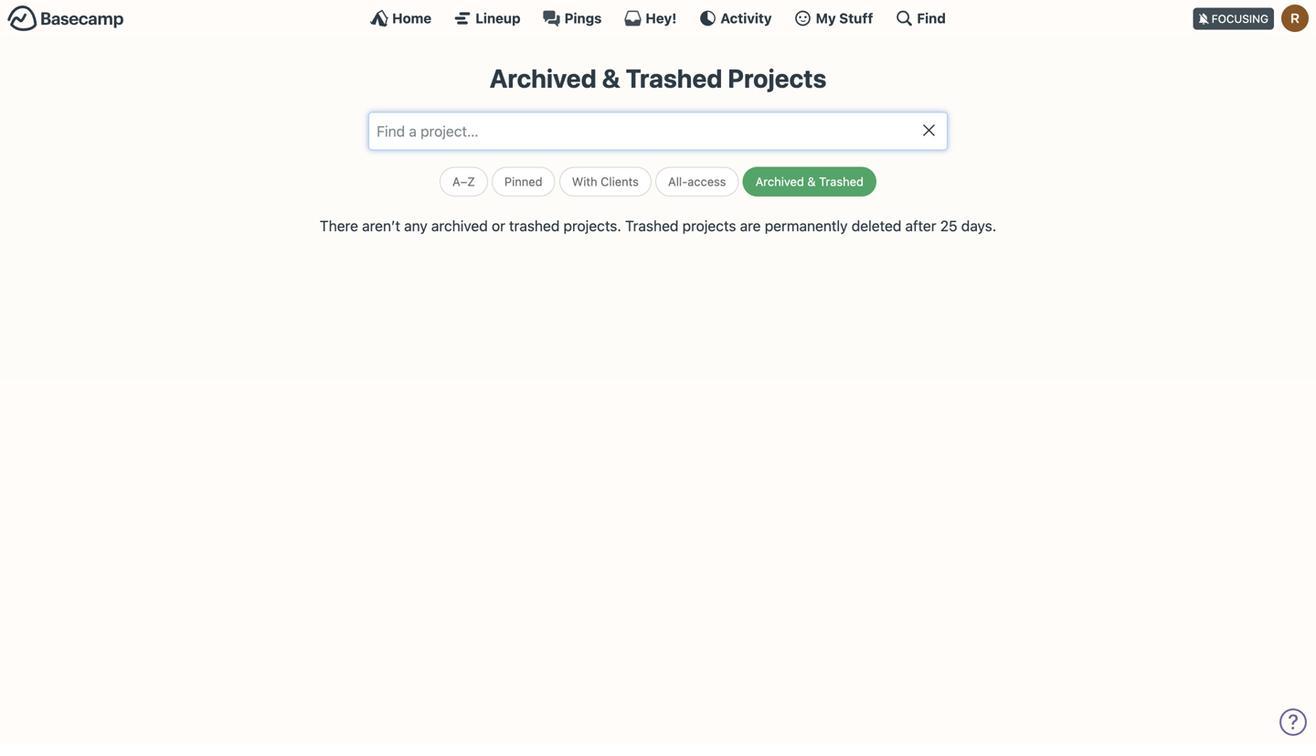 Task type: describe. For each thing, give the bounding box(es) containing it.
with clients
[[572, 175, 639, 188]]

archived & trashed link
[[743, 167, 877, 197]]

permanently
[[765, 217, 848, 234]]

days.
[[962, 217, 997, 234]]

focusing button
[[1194, 0, 1316, 36]]

pinned link
[[492, 167, 555, 197]]

archived for archived & trashed projects
[[490, 63, 597, 93]]

access
[[688, 175, 726, 188]]

all-access
[[668, 175, 726, 188]]

pinned
[[505, 175, 543, 188]]

ruby image
[[1282, 5, 1309, 32]]

archived & trashed projects
[[490, 63, 827, 93]]

projects.
[[564, 217, 621, 234]]

a–z
[[453, 175, 475, 188]]

hey!
[[646, 10, 677, 26]]

any
[[404, 217, 428, 234]]

focusing
[[1212, 12, 1269, 25]]

Find a project… text field
[[369, 112, 948, 150]]

my
[[816, 10, 836, 26]]

lineup link
[[454, 9, 521, 27]]

archived
[[431, 217, 488, 234]]

25
[[940, 217, 958, 234]]

pings
[[565, 10, 602, 26]]

stuff
[[839, 10, 873, 26]]

navigation containing a–z
[[176, 159, 1141, 197]]

there
[[320, 217, 358, 234]]

pings button
[[543, 9, 602, 27]]

lineup
[[476, 10, 521, 26]]



Task type: vqa. For each thing, say whether or not it's contained in the screenshot.
Projects
yes



Task type: locate. For each thing, give the bounding box(es) containing it.
switch accounts image
[[7, 5, 124, 33]]

0 vertical spatial trashed
[[626, 63, 723, 93]]

archived
[[490, 63, 597, 93], [756, 175, 804, 188]]

& for archived & trashed
[[808, 175, 816, 188]]

&
[[602, 63, 620, 93], [808, 175, 816, 188]]

with
[[572, 175, 597, 188]]

1 vertical spatial archived
[[756, 175, 804, 188]]

aren't
[[362, 217, 400, 234]]

my stuff
[[816, 10, 873, 26]]

1 vertical spatial trashed
[[819, 175, 864, 188]]

all-
[[668, 175, 688, 188]]

trashed
[[626, 63, 723, 93], [819, 175, 864, 188], [625, 217, 679, 234]]

& for archived & trashed projects
[[602, 63, 620, 93]]

deleted
[[852, 217, 902, 234]]

after
[[905, 217, 937, 234]]

projects
[[683, 217, 736, 234]]

2 vertical spatial trashed
[[625, 217, 679, 234]]

0 vertical spatial archived
[[490, 63, 597, 93]]

1 horizontal spatial archived
[[756, 175, 804, 188]]

home link
[[370, 9, 432, 27]]

with clients link
[[559, 167, 652, 197]]

find button
[[895, 9, 946, 27]]

activity
[[721, 10, 772, 26]]

activity link
[[699, 9, 772, 27]]

or
[[492, 217, 505, 234]]

home
[[392, 10, 432, 26]]

0 horizontal spatial &
[[602, 63, 620, 93]]

trashed up find a project… text box
[[626, 63, 723, 93]]

my stuff button
[[794, 9, 873, 27]]

main element
[[0, 0, 1316, 36]]

clients
[[601, 175, 639, 188]]

archived down pings dropdown button
[[490, 63, 597, 93]]

a–z link
[[440, 167, 488, 197]]

archived up permanently
[[756, 175, 804, 188]]

there aren't any archived or trashed projects. trashed projects are permanently deleted after 25 days.
[[320, 217, 997, 234]]

trashed down the all-
[[625, 217, 679, 234]]

& up permanently
[[808, 175, 816, 188]]

trashed for archived & trashed projects
[[626, 63, 723, 93]]

trashed up permanently
[[819, 175, 864, 188]]

navigation
[[176, 159, 1141, 197]]

trashed for archived & trashed
[[819, 175, 864, 188]]

hey! button
[[624, 9, 677, 27]]

0 vertical spatial &
[[602, 63, 620, 93]]

all-access link
[[655, 167, 739, 197]]

& up find a project… text box
[[602, 63, 620, 93]]

archived & trashed
[[756, 175, 864, 188]]

1 vertical spatial &
[[808, 175, 816, 188]]

1 horizontal spatial &
[[808, 175, 816, 188]]

are
[[740, 217, 761, 234]]

find
[[917, 10, 946, 26]]

0 horizontal spatial archived
[[490, 63, 597, 93]]

archived for archived & trashed
[[756, 175, 804, 188]]

trashed
[[509, 217, 560, 234]]

projects
[[728, 63, 827, 93]]



